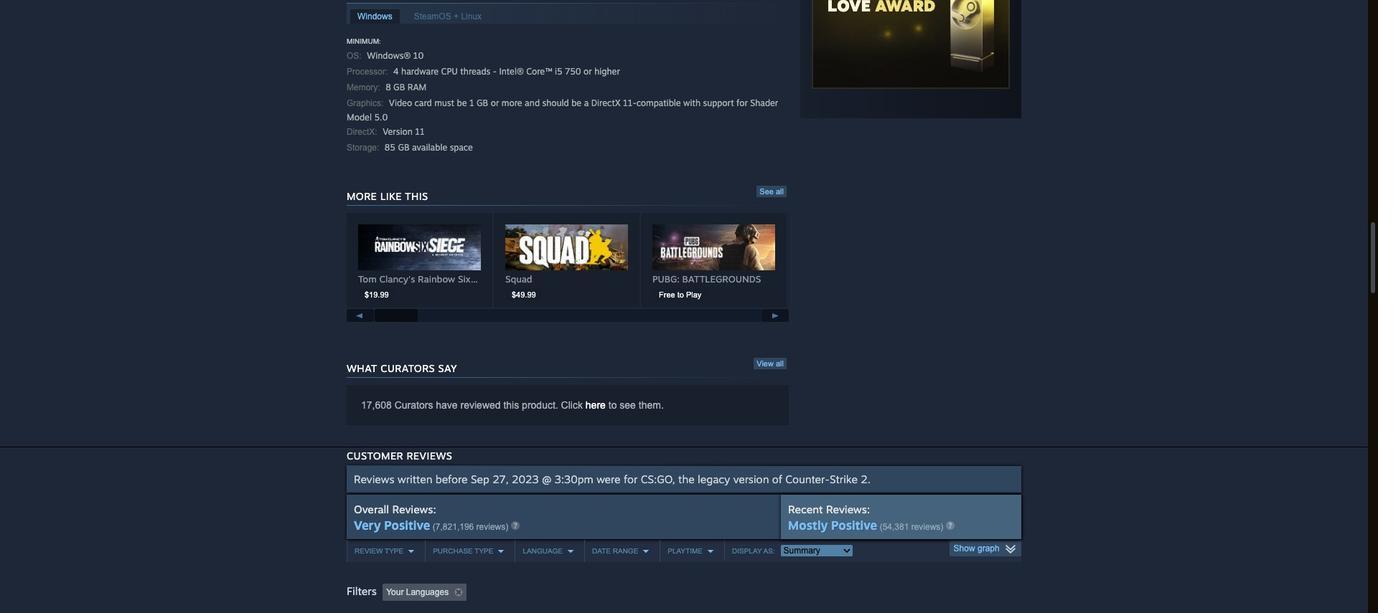 Task type: vqa. For each thing, say whether or not it's contained in the screenshot.
Hardware
yes



Task type: describe. For each thing, give the bounding box(es) containing it.
must
[[434, 98, 454, 108]]

of
[[772, 473, 782, 487]]

11
[[415, 126, 425, 137]]

graphics:
[[347, 98, 384, 108]]

750
[[565, 66, 581, 77]]

recent reviews: mostly positive (54,381 reviews)
[[788, 503, 943, 533]]

rainbow
[[418, 274, 455, 285]]

battlegrounds
[[682, 274, 761, 285]]

space
[[450, 142, 473, 153]]

curators inside view all what curators say
[[381, 362, 435, 375]]

view all what curators say
[[347, 360, 784, 375]]

should
[[542, 98, 569, 108]]

or inside os: windows® 10 processor: 4 hardware cpu threads - intel® core™ i5 750 or higher memory: 8 gb ram
[[584, 66, 592, 77]]

as:
[[763, 548, 775, 556]]

all for say
[[776, 360, 784, 368]]

version
[[383, 126, 413, 137]]

directx: version 11 storage: 85 gb available space
[[347, 126, 473, 153]]

pubg: battlegrounds free to play
[[652, 274, 761, 299]]

filters
[[347, 585, 377, 599]]

(54,381
[[880, 523, 909, 533]]

threads
[[460, 66, 490, 77]]

hardware
[[401, 66, 439, 77]]

see
[[620, 400, 636, 411]]

what
[[347, 362, 377, 375]]

available
[[412, 142, 447, 153]]

model
[[347, 112, 372, 123]]

positive for very positive
[[384, 518, 430, 533]]

very
[[354, 518, 381, 533]]

recent
[[788, 503, 823, 517]]

shader
[[750, 98, 778, 108]]

1 vertical spatial for
[[624, 473, 638, 487]]

customer reviews
[[347, 450, 452, 462]]

siege
[[481, 274, 505, 285]]

here
[[586, 400, 606, 411]]

type for review type
[[385, 548, 403, 556]]

2023
[[512, 473, 539, 487]]

graph
[[978, 544, 1000, 554]]

minimum:
[[347, 37, 381, 45]]

$19.99
[[365, 290, 389, 299]]

core™
[[526, 66, 552, 77]]

video
[[389, 98, 412, 108]]

have
[[436, 400, 458, 411]]

the
[[678, 473, 695, 487]]

85
[[385, 142, 395, 153]]

gb inside os: windows® 10 processor: 4 hardware cpu threads - intel® core™ i5 750 or higher memory: 8 gb ram
[[393, 82, 405, 93]]

them.
[[639, 400, 664, 411]]

27,
[[493, 473, 509, 487]]

intel®
[[499, 66, 524, 77]]

type for purchase type
[[475, 548, 493, 556]]

your
[[386, 588, 404, 598]]

2.
[[861, 473, 871, 487]]

sep
[[471, 473, 489, 487]]

+
[[454, 11, 459, 22]]

before
[[436, 473, 468, 487]]

display as:
[[732, 548, 777, 556]]

windows
[[357, 11, 392, 22]]

0 horizontal spatial to
[[608, 400, 617, 411]]

pubg:
[[652, 274, 680, 285]]

cpu
[[441, 66, 458, 77]]

more
[[502, 98, 522, 108]]

1
[[469, 98, 474, 108]]

$49.99
[[512, 290, 536, 299]]

support
[[703, 98, 734, 108]]

1 be from the left
[[457, 98, 467, 108]]

play
[[686, 290, 701, 299]]

steamos + linux
[[414, 11, 482, 22]]

reviews: for very positive
[[392, 503, 436, 517]]

compatible
[[636, 98, 681, 108]]

reviews written before sep 27, 2023 @ 3:30pm were for cs:go, the legacy version of counter-strike 2.
[[354, 473, 871, 487]]

gb for directx: version 11 storage: 85 gb available space
[[398, 142, 410, 153]]

languages
[[406, 588, 449, 598]]

here link
[[586, 400, 606, 411]]

purchase type
[[433, 548, 493, 556]]

language
[[523, 548, 563, 556]]



Task type: locate. For each thing, give the bounding box(es) containing it.
steamos
[[414, 11, 451, 22]]

reviews
[[354, 473, 394, 487]]

1 vertical spatial curators
[[395, 400, 433, 411]]

0 vertical spatial or
[[584, 66, 592, 77]]

to
[[677, 290, 684, 299], [608, 400, 617, 411]]

see
[[760, 187, 774, 196]]

1 positive from the left
[[384, 518, 430, 533]]

to left the play
[[677, 290, 684, 299]]

higher
[[594, 66, 620, 77]]

reviews: down written
[[392, 503, 436, 517]]

be
[[457, 98, 467, 108], [571, 98, 581, 108]]

ram
[[407, 82, 427, 93]]

say
[[438, 362, 457, 375]]

be left a
[[571, 98, 581, 108]]

positive left (54,381 on the bottom right
[[831, 518, 877, 533]]

gb inside directx: version 11 storage: 85 gb available space
[[398, 142, 410, 153]]

reviews) inside overall reviews: very positive (7,821,196 reviews)
[[476, 523, 508, 533]]

this for like
[[405, 190, 428, 202]]

all right see
[[776, 187, 784, 196]]

2 positive from the left
[[831, 518, 877, 533]]

view all link
[[754, 358, 787, 370]]

for
[[736, 98, 748, 108], [624, 473, 638, 487]]

1 horizontal spatial positive
[[831, 518, 877, 533]]

positive up review type
[[384, 518, 430, 533]]

like
[[380, 190, 402, 202]]

or inside "video card must be 1 gb or more and should be a directx 11-compatible with support for shader model 5.0"
[[491, 98, 499, 108]]

counter-
[[785, 473, 830, 487]]

show graph
[[954, 544, 1000, 554]]

type
[[385, 548, 403, 556], [475, 548, 493, 556]]

see all link
[[757, 186, 787, 197]]

0 horizontal spatial type
[[385, 548, 403, 556]]

positive inside overall reviews: very positive (7,821,196 reviews)
[[384, 518, 430, 533]]

2 all from the top
[[776, 360, 784, 368]]

10
[[413, 50, 424, 61]]

curators left have
[[395, 400, 433, 411]]

positive for mostly positive
[[831, 518, 877, 533]]

tom
[[358, 274, 377, 285]]

1 horizontal spatial be
[[571, 98, 581, 108]]

1 vertical spatial all
[[776, 360, 784, 368]]

-
[[493, 66, 497, 77]]

gb inside "video card must be 1 gb or more and should be a directx 11-compatible with support for shader model 5.0"
[[477, 98, 488, 108]]

0 horizontal spatial this
[[405, 190, 428, 202]]

1 horizontal spatial type
[[475, 548, 493, 556]]

1 reviews) from the left
[[476, 523, 508, 533]]

reviewed
[[460, 400, 501, 411]]

curators left the say
[[381, 362, 435, 375]]

date
[[592, 548, 611, 556]]

all right 'view'
[[776, 360, 784, 368]]

be left 1
[[457, 98, 467, 108]]

11-
[[623, 98, 636, 108]]

1 vertical spatial to
[[608, 400, 617, 411]]

overall
[[354, 503, 389, 517]]

1 vertical spatial or
[[491, 98, 499, 108]]

1 all from the top
[[776, 187, 784, 196]]

1 type from the left
[[385, 548, 403, 556]]

1 reviews: from the left
[[392, 503, 436, 517]]

this left product.
[[503, 400, 519, 411]]

see all more like this
[[347, 187, 784, 202]]

card
[[415, 98, 432, 108]]

0 vertical spatial curators
[[381, 362, 435, 375]]

for left shader
[[736, 98, 748, 108]]

review
[[355, 548, 383, 556]]

tom clancy's rainbow six® siege $19.99
[[358, 274, 505, 299]]

0 vertical spatial gb
[[393, 82, 405, 93]]

squad $49.99
[[505, 274, 536, 299]]

type right review
[[385, 548, 403, 556]]

gb right 8
[[393, 82, 405, 93]]

reviews: inside 'recent reviews: mostly positive (54,381 reviews)'
[[826, 503, 870, 517]]

0 vertical spatial all
[[776, 187, 784, 196]]

all for this
[[776, 187, 784, 196]]

1 vertical spatial gb
[[477, 98, 488, 108]]

gb right 85
[[398, 142, 410, 153]]

1 vertical spatial this
[[503, 400, 519, 411]]

to inside pubg: battlegrounds free to play
[[677, 290, 684, 299]]

customer
[[347, 450, 403, 462]]

video card must be 1 gb or more and should be a directx 11-compatible with support for shader model 5.0
[[347, 98, 778, 123]]

all inside view all what curators say
[[776, 360, 784, 368]]

gb right 1
[[477, 98, 488, 108]]

this inside see all more like this
[[405, 190, 428, 202]]

os:
[[347, 51, 362, 61]]

a
[[584, 98, 589, 108]]

display
[[732, 548, 762, 556]]

i5
[[555, 66, 563, 77]]

all inside see all more like this
[[776, 187, 784, 196]]

positive inside 'recent reviews: mostly positive (54,381 reviews)'
[[831, 518, 877, 533]]

free
[[659, 290, 675, 299]]

os: windows® 10 processor: 4 hardware cpu threads - intel® core™ i5 750 or higher memory: 8 gb ram
[[347, 50, 620, 93]]

1 horizontal spatial for
[[736, 98, 748, 108]]

this for reviewed
[[503, 400, 519, 411]]

were
[[597, 473, 621, 487]]

2 reviews: from the left
[[826, 503, 870, 517]]

cs:go,
[[641, 473, 675, 487]]

written
[[398, 473, 432, 487]]

1 horizontal spatial this
[[503, 400, 519, 411]]

17,608
[[361, 400, 392, 411]]

0 horizontal spatial reviews)
[[476, 523, 508, 533]]

for inside "video card must be 1 gb or more and should be a directx 11-compatible with support for shader model 5.0"
[[736, 98, 748, 108]]

six®
[[458, 274, 478, 285]]

1 horizontal spatial or
[[584, 66, 592, 77]]

5.0
[[374, 112, 388, 123]]

this right like
[[405, 190, 428, 202]]

strike
[[830, 473, 858, 487]]

0 vertical spatial for
[[736, 98, 748, 108]]

processor:
[[347, 67, 388, 77]]

reviews) for mostly positive
[[911, 523, 943, 533]]

click
[[561, 400, 583, 411]]

storage:
[[347, 143, 379, 153]]

3:30pm
[[555, 473, 593, 487]]

view
[[757, 360, 774, 368]]

reviews: down strike
[[826, 503, 870, 517]]

with
[[683, 98, 701, 108]]

0 horizontal spatial positive
[[384, 518, 430, 533]]

0 horizontal spatial reviews:
[[392, 503, 436, 517]]

version
[[733, 473, 769, 487]]

memory:
[[347, 83, 380, 93]]

linux
[[461, 11, 482, 22]]

2 reviews) from the left
[[911, 523, 943, 533]]

squad
[[505, 274, 532, 285]]

4
[[393, 66, 399, 77]]

2 vertical spatial gb
[[398, 142, 410, 153]]

or left "more"
[[491, 98, 499, 108]]

legacy
[[698, 473, 730, 487]]

playtime
[[668, 548, 703, 556]]

and
[[525, 98, 540, 108]]

reviews: for mostly positive
[[826, 503, 870, 517]]

directx
[[591, 98, 621, 108]]

windows®
[[367, 50, 411, 61]]

0 horizontal spatial for
[[624, 473, 638, 487]]

2 be from the left
[[571, 98, 581, 108]]

overall reviews: very positive (7,821,196 reviews)
[[354, 503, 508, 533]]

reviews) for very positive
[[476, 523, 508, 533]]

1 horizontal spatial reviews)
[[911, 523, 943, 533]]

date range
[[592, 548, 638, 556]]

reviews) right (54,381 on the bottom right
[[911, 523, 943, 533]]

all
[[776, 187, 784, 196], [776, 360, 784, 368]]

show
[[954, 544, 975, 554]]

to left see
[[608, 400, 617, 411]]

0 horizontal spatial be
[[457, 98, 467, 108]]

or
[[584, 66, 592, 77], [491, 98, 499, 108]]

17,608 curators have reviewed this product. click here to see them.
[[361, 400, 664, 411]]

0 vertical spatial this
[[405, 190, 428, 202]]

for right were
[[624, 473, 638, 487]]

reviews
[[407, 450, 452, 462]]

0 horizontal spatial or
[[491, 98, 499, 108]]

reviews) inside 'recent reviews: mostly positive (54,381 reviews)'
[[911, 523, 943, 533]]

reviews) up purchase type
[[476, 523, 508, 533]]

gb for video card must be 1 gb or more and should be a directx 11-compatible with support for shader model 5.0
[[477, 98, 488, 108]]

reviews: inside overall reviews: very positive (7,821,196 reviews)
[[392, 503, 436, 517]]

curators
[[381, 362, 435, 375], [395, 400, 433, 411]]

type right purchase
[[475, 548, 493, 556]]

0 vertical spatial to
[[677, 290, 684, 299]]

2 type from the left
[[475, 548, 493, 556]]

positive
[[384, 518, 430, 533], [831, 518, 877, 533]]

1 horizontal spatial reviews:
[[826, 503, 870, 517]]

or right 750
[[584, 66, 592, 77]]

@
[[542, 473, 551, 487]]

1 horizontal spatial to
[[677, 290, 684, 299]]



